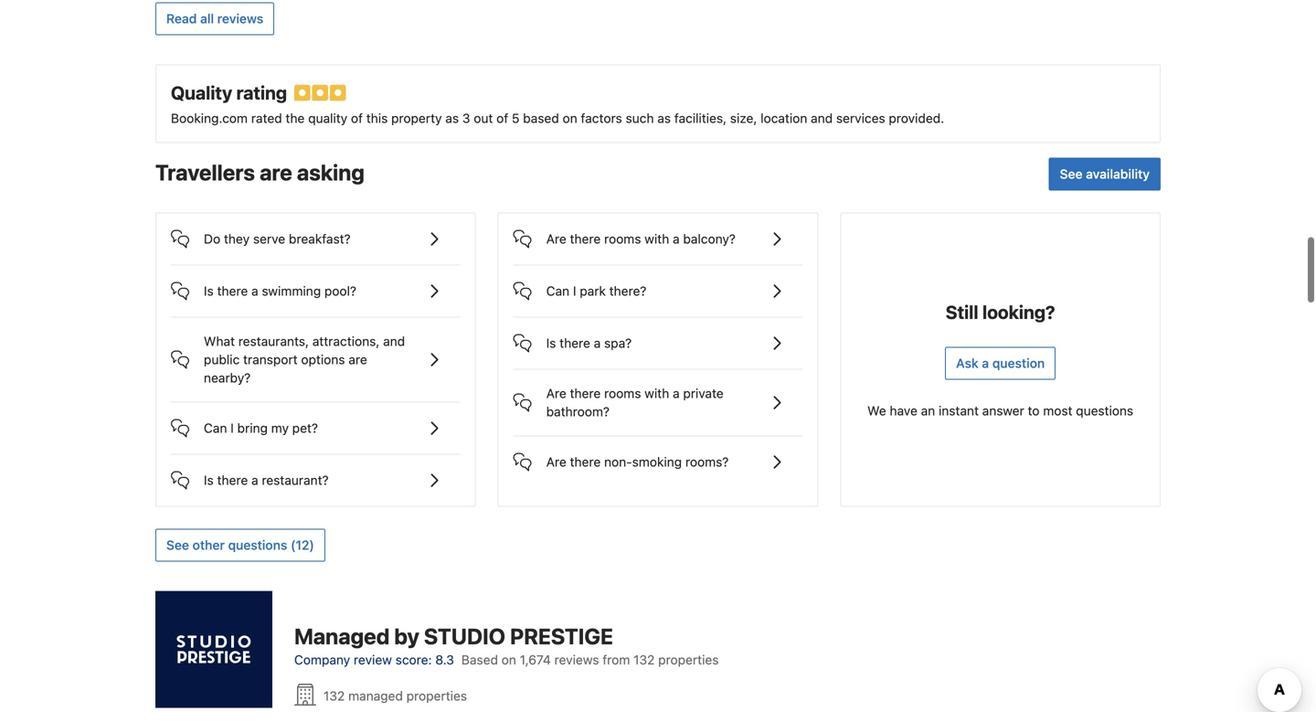 Task type: describe. For each thing, give the bounding box(es) containing it.
rooms?
[[686, 454, 729, 470]]

what
[[204, 334, 235, 349]]

do
[[204, 231, 221, 246]]

looking?
[[983, 301, 1056, 323]]

ask
[[957, 356, 979, 371]]

there for is there a spa?
[[560, 336, 591, 351]]

with for balcony?
[[645, 231, 670, 246]]

rooms for balcony?
[[604, 231, 641, 246]]

questions inside see other questions (12) button
[[228, 538, 287, 553]]

attractions,
[[313, 334, 380, 349]]

breakfast?
[[289, 231, 351, 246]]

read
[[166, 11, 197, 26]]

managed
[[348, 688, 403, 704]]

answer
[[983, 403, 1025, 418]]

still looking?
[[946, 301, 1056, 323]]

reviews inside read all reviews button
[[217, 11, 264, 26]]

do they serve breakfast?
[[204, 231, 351, 246]]

5
[[512, 111, 520, 126]]

is there a restaurant? button
[[171, 455, 461, 491]]

rooms for private
[[604, 386, 641, 401]]

are there non-smoking rooms?
[[547, 454, 729, 470]]

rated
[[251, 111, 282, 126]]

we
[[868, 403, 887, 418]]

2 of from the left
[[497, 111, 509, 126]]

swimming
[[262, 283, 321, 299]]

restaurant?
[[262, 473, 329, 488]]

review
[[354, 653, 392, 668]]

ask a question button
[[946, 347, 1056, 380]]

travellers are asking
[[155, 160, 365, 185]]

132 managed properties
[[324, 688, 467, 704]]

availability
[[1087, 166, 1150, 182]]

public
[[204, 352, 240, 367]]

location
[[761, 111, 808, 126]]

booking.com rated the quality of this property as 3 out of 5 based on factors such as facilities, size, location and services provided.
[[171, 111, 945, 126]]

can i park there? button
[[514, 266, 803, 302]]

are inside what restaurants, attractions, and public transport options are nearby?
[[349, 352, 367, 367]]

factors
[[581, 111, 622, 126]]

asking
[[297, 160, 365, 185]]

there for are there non-smoking rooms?
[[570, 454, 601, 470]]

quality
[[171, 82, 232, 103]]

we have an instant answer to most questions
[[868, 403, 1134, 418]]

based
[[462, 653, 498, 668]]

see other questions (12) button
[[155, 529, 325, 562]]

to
[[1028, 403, 1040, 418]]

is there a swimming pool?
[[204, 283, 357, 299]]

0 vertical spatial on
[[563, 111, 578, 126]]

and inside what restaurants, attractions, and public transport options are nearby?
[[383, 334, 405, 349]]

1 as from the left
[[446, 111, 459, 126]]

do they serve breakfast? button
[[171, 214, 461, 250]]

other
[[193, 538, 225, 553]]

options
[[301, 352, 345, 367]]

question
[[993, 356, 1045, 371]]

is for is there a swimming pool?
[[204, 283, 214, 299]]

ask a question
[[957, 356, 1045, 371]]

managed
[[294, 624, 390, 649]]

(12)
[[291, 538, 314, 553]]

spa?
[[604, 336, 632, 351]]

can i bring my pet?
[[204, 421, 318, 436]]

see for see other questions (12)
[[166, 538, 189, 553]]

my
[[271, 421, 289, 436]]

is there a spa? button
[[514, 318, 803, 354]]

i for bring
[[231, 421, 234, 436]]

read all reviews button
[[155, 2, 274, 35]]

by
[[394, 624, 420, 649]]

services
[[837, 111, 886, 126]]

is for is there a spa?
[[547, 336, 556, 351]]

a right ask on the right
[[982, 356, 990, 371]]

see for see availability
[[1060, 166, 1083, 182]]

3
[[463, 111, 470, 126]]

2 as from the left
[[658, 111, 671, 126]]

quality
[[308, 111, 348, 126]]

are there rooms with a private bathroom?
[[547, 386, 724, 419]]

have
[[890, 403, 918, 418]]

what restaurants, attractions, and public transport options are nearby? button
[[171, 318, 461, 387]]

8.3
[[436, 653, 454, 668]]

there for are there rooms with a balcony?
[[570, 231, 601, 246]]

pet?
[[292, 421, 318, 436]]

are there rooms with a balcony? button
[[514, 214, 803, 250]]

non-
[[604, 454, 632, 470]]



Task type: vqa. For each thing, say whether or not it's contained in the screenshot.
restaurant?
yes



Task type: locate. For each thing, give the bounding box(es) containing it.
can for can i park there?
[[547, 283, 570, 299]]

1 vertical spatial reviews
[[555, 653, 599, 668]]

a left swimming
[[251, 283, 258, 299]]

is inside is there a restaurant? button
[[204, 473, 214, 488]]

can i bring my pet? button
[[171, 403, 461, 439]]

properties right from
[[659, 653, 719, 668]]

is there a spa?
[[547, 336, 632, 351]]

read all reviews
[[166, 11, 264, 26]]

are
[[260, 160, 292, 185], [349, 352, 367, 367]]

with up can i park there? button
[[645, 231, 670, 246]]

0 vertical spatial 132
[[634, 653, 655, 668]]

0 vertical spatial are
[[547, 231, 567, 246]]

what restaurants, attractions, and public transport options are nearby?
[[204, 334, 405, 385]]

reviews down the prestige
[[555, 653, 599, 668]]

of left this
[[351, 111, 363, 126]]

there left spa?
[[560, 336, 591, 351]]

i left bring
[[231, 421, 234, 436]]

0 vertical spatial reviews
[[217, 11, 264, 26]]

there up what
[[217, 283, 248, 299]]

can i park there?
[[547, 283, 647, 299]]

1 are from the top
[[547, 231, 567, 246]]

they
[[224, 231, 250, 246]]

reviews right all
[[217, 11, 264, 26]]

and right location
[[811, 111, 833, 126]]

can
[[547, 283, 570, 299], [204, 421, 227, 436]]

1 horizontal spatial questions
[[1076, 403, 1134, 418]]

the
[[286, 111, 305, 126]]

bathroom?
[[547, 404, 610, 419]]

0 vertical spatial questions
[[1076, 403, 1134, 418]]

1 vertical spatial can
[[204, 421, 227, 436]]

1 horizontal spatial see
[[1060, 166, 1083, 182]]

properties down 8.3 at bottom
[[407, 688, 467, 704]]

questions right the most
[[1076, 403, 1134, 418]]

see left availability
[[1060, 166, 1083, 182]]

on left 1,674
[[502, 653, 517, 668]]

is
[[204, 283, 214, 299], [547, 336, 556, 351], [204, 473, 214, 488]]

with left private
[[645, 386, 670, 401]]

1 horizontal spatial reviews
[[555, 653, 599, 668]]

questions left (12) on the left bottom of the page
[[228, 538, 287, 553]]

0 vertical spatial can
[[547, 283, 570, 299]]

can inside 'can i bring my pet?' button
[[204, 421, 227, 436]]

1 vertical spatial see
[[166, 538, 189, 553]]

there inside are there rooms with a private bathroom?
[[570, 386, 601, 401]]

1 vertical spatial i
[[231, 421, 234, 436]]

with for private
[[645, 386, 670, 401]]

i left park
[[573, 283, 577, 299]]

is up what
[[204, 283, 214, 299]]

0 vertical spatial and
[[811, 111, 833, 126]]

see left other
[[166, 538, 189, 553]]

there for is there a swimming pool?
[[217, 283, 248, 299]]

is inside is there a spa? button
[[547, 336, 556, 351]]

and
[[811, 111, 833, 126], [383, 334, 405, 349]]

0 vertical spatial is
[[204, 283, 214, 299]]

2 rooms from the top
[[604, 386, 641, 401]]

are down the "bathroom?"
[[547, 454, 567, 470]]

1 horizontal spatial properties
[[659, 653, 719, 668]]

a left private
[[673, 386, 680, 401]]

there down bring
[[217, 473, 248, 488]]

are there non-smoking rooms? button
[[514, 437, 803, 473]]

1 vertical spatial with
[[645, 386, 670, 401]]

instant
[[939, 403, 979, 418]]

1 vertical spatial on
[[502, 653, 517, 668]]

i
[[573, 283, 577, 299], [231, 421, 234, 436]]

can for can i bring my pet?
[[204, 421, 227, 436]]

there for is there a restaurant?
[[217, 473, 248, 488]]

a left spa?
[[594, 336, 601, 351]]

see other questions (12)
[[166, 538, 314, 553]]

are there rooms with a private bathroom? button
[[514, 370, 803, 421]]

reviews
[[217, 11, 264, 26], [555, 653, 599, 668]]

on inside 'managed by studio prestige company review score: 8.3 based on 1,674 reviews from 132 properties'
[[502, 653, 517, 668]]

2 vertical spatial is
[[204, 473, 214, 488]]

i inside 'can i bring my pet?' button
[[231, 421, 234, 436]]

questions
[[1076, 403, 1134, 418], [228, 538, 287, 553]]

1 vertical spatial are
[[349, 352, 367, 367]]

are up the can i park there?
[[547, 231, 567, 246]]

are down attractions,
[[349, 352, 367, 367]]

is there a swimming pool? button
[[171, 266, 461, 302]]

rooms up the "bathroom?"
[[604, 386, 641, 401]]

restaurants,
[[238, 334, 309, 349]]

a left balcony?
[[673, 231, 680, 246]]

this
[[366, 111, 388, 126]]

1 of from the left
[[351, 111, 363, 126]]

as right 'such'
[[658, 111, 671, 126]]

1 vertical spatial are
[[547, 386, 567, 401]]

0 horizontal spatial i
[[231, 421, 234, 436]]

is there a restaurant?
[[204, 473, 329, 488]]

1 horizontal spatial on
[[563, 111, 578, 126]]

managed by studio prestige company review score: 8.3 based on 1,674 reviews from 132 properties
[[294, 624, 719, 668]]

rooms up there?
[[604, 231, 641, 246]]

reviews inside 'managed by studio prestige company review score: 8.3 based on 1,674 reviews from 132 properties'
[[555, 653, 599, 668]]

score:
[[396, 653, 432, 668]]

are there rooms with a balcony?
[[547, 231, 736, 246]]

a inside are there rooms with a private bathroom?
[[673, 386, 680, 401]]

132 inside 'managed by studio prestige company review score: 8.3 based on 1,674 reviews from 132 properties'
[[634, 653, 655, 668]]

0 horizontal spatial 132
[[324, 688, 345, 704]]

there up park
[[570, 231, 601, 246]]

i inside can i park there? button
[[573, 283, 577, 299]]

1 with from the top
[[645, 231, 670, 246]]

most
[[1044, 403, 1073, 418]]

there left non-
[[570, 454, 601, 470]]

0 horizontal spatial on
[[502, 653, 517, 668]]

are for are there non-smoking rooms?
[[547, 454, 567, 470]]

0 horizontal spatial can
[[204, 421, 227, 436]]

size,
[[730, 111, 757, 126]]

is inside is there a swimming pool? 'button'
[[204, 283, 214, 299]]

1 vertical spatial is
[[547, 336, 556, 351]]

0 horizontal spatial and
[[383, 334, 405, 349]]

0 vertical spatial are
[[260, 160, 292, 185]]

1 vertical spatial and
[[383, 334, 405, 349]]

there for are there rooms with a private bathroom?
[[570, 386, 601, 401]]

1 horizontal spatial as
[[658, 111, 671, 126]]

2 are from the top
[[547, 386, 567, 401]]

are for are there rooms with a balcony?
[[547, 231, 567, 246]]

can left bring
[[204, 421, 227, 436]]

pool?
[[325, 283, 357, 299]]

properties
[[659, 653, 719, 668], [407, 688, 467, 704]]

1 horizontal spatial 132
[[634, 653, 655, 668]]

balcony?
[[683, 231, 736, 246]]

there inside 'button'
[[217, 283, 248, 299]]

0 horizontal spatial as
[[446, 111, 459, 126]]

there?
[[610, 283, 647, 299]]

such
[[626, 111, 654, 126]]

see availability
[[1060, 166, 1150, 182]]

1 horizontal spatial and
[[811, 111, 833, 126]]

1 vertical spatial questions
[[228, 538, 287, 553]]

1 horizontal spatial can
[[547, 283, 570, 299]]

rating
[[236, 82, 287, 103]]

nearby?
[[204, 370, 251, 385]]

out
[[474, 111, 493, 126]]

see availability button
[[1049, 158, 1161, 191]]

of
[[351, 111, 363, 126], [497, 111, 509, 126]]

i for park
[[573, 283, 577, 299]]

and right attractions,
[[383, 334, 405, 349]]

0 vertical spatial see
[[1060, 166, 1083, 182]]

0 horizontal spatial properties
[[407, 688, 467, 704]]

is left spa?
[[547, 336, 556, 351]]

bring
[[237, 421, 268, 436]]

on right based
[[563, 111, 578, 126]]

0 horizontal spatial questions
[[228, 538, 287, 553]]

travellers
[[155, 160, 255, 185]]

132 right from
[[634, 653, 655, 668]]

a
[[673, 231, 680, 246], [251, 283, 258, 299], [594, 336, 601, 351], [982, 356, 990, 371], [673, 386, 680, 401], [251, 473, 258, 488]]

0 horizontal spatial are
[[260, 160, 292, 185]]

0 vertical spatial with
[[645, 231, 670, 246]]

rooms inside are there rooms with a private bathroom?
[[604, 386, 641, 401]]

based
[[523, 111, 559, 126]]

0 vertical spatial i
[[573, 283, 577, 299]]

properties inside 'managed by studio prestige company review score: 8.3 based on 1,674 reviews from 132 properties'
[[659, 653, 719, 668]]

still
[[946, 301, 979, 323]]

there
[[570, 231, 601, 246], [217, 283, 248, 299], [560, 336, 591, 351], [570, 386, 601, 401], [570, 454, 601, 470], [217, 473, 248, 488]]

is for is there a restaurant?
[[204, 473, 214, 488]]

see
[[1060, 166, 1083, 182], [166, 538, 189, 553]]

0 horizontal spatial of
[[351, 111, 363, 126]]

are
[[547, 231, 567, 246], [547, 386, 567, 401], [547, 454, 567, 470]]

studio
[[424, 624, 506, 649]]

there up the "bathroom?"
[[570, 386, 601, 401]]

are for are there rooms with a private bathroom?
[[547, 386, 567, 401]]

1 horizontal spatial of
[[497, 111, 509, 126]]

private
[[683, 386, 724, 401]]

booking.com
[[171, 111, 248, 126]]

132
[[634, 653, 655, 668], [324, 688, 345, 704]]

is up other
[[204, 473, 214, 488]]

from
[[603, 653, 630, 668]]

132 down company
[[324, 688, 345, 704]]

all
[[200, 11, 214, 26]]

0 horizontal spatial reviews
[[217, 11, 264, 26]]

property
[[391, 111, 442, 126]]

0 vertical spatial rooms
[[604, 231, 641, 246]]

are left asking in the top of the page
[[260, 160, 292, 185]]

are inside are there rooms with a private bathroom?
[[547, 386, 567, 401]]

with inside are there rooms with a balcony? button
[[645, 231, 670, 246]]

can inside can i park there? button
[[547, 283, 570, 299]]

0 vertical spatial properties
[[659, 653, 719, 668]]

1 vertical spatial 132
[[324, 688, 345, 704]]

are up the "bathroom?"
[[547, 386, 567, 401]]

1 vertical spatial rooms
[[604, 386, 641, 401]]

2 vertical spatial are
[[547, 454, 567, 470]]

facilities,
[[675, 111, 727, 126]]

transport
[[243, 352, 298, 367]]

of left 5
[[497, 111, 509, 126]]

provided.
[[889, 111, 945, 126]]

0 horizontal spatial see
[[166, 538, 189, 553]]

an
[[921, 403, 936, 418]]

can left park
[[547, 283, 570, 299]]

1 horizontal spatial i
[[573, 283, 577, 299]]

park
[[580, 283, 606, 299]]

3 are from the top
[[547, 454, 567, 470]]

company
[[294, 653, 350, 668]]

1 vertical spatial properties
[[407, 688, 467, 704]]

1 rooms from the top
[[604, 231, 641, 246]]

1 horizontal spatial are
[[349, 352, 367, 367]]

a left restaurant?
[[251, 473, 258, 488]]

as left 3
[[446, 111, 459, 126]]

1,674
[[520, 653, 551, 668]]

2 with from the top
[[645, 386, 670, 401]]

with inside are there rooms with a private bathroom?
[[645, 386, 670, 401]]

as
[[446, 111, 459, 126], [658, 111, 671, 126]]

serve
[[253, 231, 285, 246]]



